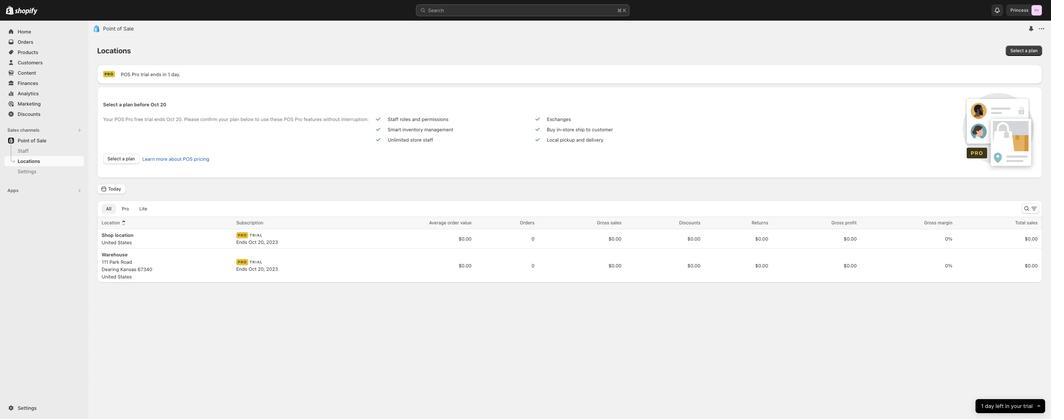 Task type: describe. For each thing, give the bounding box(es) containing it.
staff
[[18, 148, 29, 154]]

0 vertical spatial sale
[[123, 25, 134, 32]]

staff link
[[4, 146, 84, 156]]

1 vertical spatial point
[[18, 138, 29, 144]]

products link
[[4, 47, 84, 57]]

discounts link
[[4, 109, 84, 119]]

your
[[1011, 403, 1022, 410]]

⌘ k
[[618, 7, 626, 13]]

shopify image
[[15, 8, 38, 15]]

1 day left in your trial button
[[976, 400, 1045, 414]]

princess
[[1011, 7, 1029, 13]]

locations
[[18, 158, 40, 164]]

1 vertical spatial point of sale link
[[4, 136, 84, 146]]

0 horizontal spatial sale
[[37, 138, 46, 144]]

1 horizontal spatial point of sale link
[[103, 25, 134, 32]]

0 horizontal spatial of
[[31, 138, 35, 144]]

2 settings from the top
[[18, 405, 37, 411]]

channels
[[20, 127, 39, 133]]

content
[[18, 70, 36, 76]]

marketing
[[18, 101, 41, 107]]

locations link
[[4, 156, 84, 166]]

home
[[18, 29, 31, 35]]

⌘
[[618, 7, 622, 13]]

2 settings link from the top
[[4, 403, 84, 414]]



Task type: vqa. For each thing, say whether or not it's contained in the screenshot.
the leftmost up
no



Task type: locate. For each thing, give the bounding box(es) containing it.
0 vertical spatial settings
[[18, 169, 36, 175]]

finances
[[18, 80, 38, 86]]

k
[[623, 7, 626, 13]]

0 vertical spatial point of sale link
[[103, 25, 134, 32]]

analytics
[[18, 91, 39, 96]]

1 horizontal spatial point of sale
[[103, 25, 134, 32]]

0 horizontal spatial point of sale link
[[4, 136, 84, 146]]

sales channels
[[7, 127, 39, 133]]

home link
[[4, 27, 84, 37]]

finances link
[[4, 78, 84, 88]]

customers link
[[4, 57, 84, 68]]

0 vertical spatial of
[[117, 25, 122, 32]]

0 horizontal spatial point
[[18, 138, 29, 144]]

point of sale right icon for point of sale
[[103, 25, 134, 32]]

point
[[103, 25, 116, 32], [18, 138, 29, 144]]

1 settings link from the top
[[4, 166, 84, 177]]

icon for point of sale image
[[93, 25, 100, 32]]

0 vertical spatial point
[[103, 25, 116, 32]]

point up 'staff'
[[18, 138, 29, 144]]

in
[[1005, 403, 1010, 410]]

1 horizontal spatial of
[[117, 25, 122, 32]]

point of sale link
[[103, 25, 134, 32], [4, 136, 84, 146]]

point of sale link right icon for point of sale
[[103, 25, 134, 32]]

apps
[[7, 188, 19, 193]]

settings link
[[4, 166, 84, 177], [4, 403, 84, 414]]

1 vertical spatial sale
[[37, 138, 46, 144]]

content link
[[4, 68, 84, 78]]

day
[[985, 403, 994, 410]]

1 vertical spatial point of sale
[[18, 138, 46, 144]]

orders link
[[4, 37, 84, 47]]

1 horizontal spatial point
[[103, 25, 116, 32]]

1 vertical spatial of
[[31, 138, 35, 144]]

of right icon for point of sale
[[117, 25, 122, 32]]

1
[[981, 403, 984, 410]]

0 horizontal spatial point of sale
[[18, 138, 46, 144]]

customers
[[18, 60, 43, 66]]

1 vertical spatial settings link
[[4, 403, 84, 414]]

analytics link
[[4, 88, 84, 99]]

orders
[[18, 39, 33, 45]]

point right icon for point of sale
[[103, 25, 116, 32]]

1 horizontal spatial sale
[[123, 25, 134, 32]]

1 settings from the top
[[18, 169, 36, 175]]

discounts
[[18, 111, 40, 117]]

0 vertical spatial settings link
[[4, 166, 84, 177]]

sales
[[7, 127, 19, 133]]

point of sale
[[103, 25, 134, 32], [18, 138, 46, 144]]

sales channels button
[[4, 125, 84, 136]]

shopify image
[[6, 6, 14, 15]]

left
[[996, 403, 1004, 410]]

marketing link
[[4, 99, 84, 109]]

sale up staff link
[[37, 138, 46, 144]]

point of sale link down channels
[[4, 136, 84, 146]]

sale right icon for point of sale
[[123, 25, 134, 32]]

1 day left in your trial
[[981, 403, 1033, 410]]

point of sale down channels
[[18, 138, 46, 144]]

princess image
[[1032, 5, 1042, 15]]

apps button
[[4, 186, 84, 196]]

0 vertical spatial point of sale
[[103, 25, 134, 32]]

of down channels
[[31, 138, 35, 144]]

trial
[[1023, 403, 1033, 410]]

products
[[18, 49, 38, 55]]

search
[[428, 7, 444, 13]]

settings
[[18, 169, 36, 175], [18, 405, 37, 411]]

1 vertical spatial settings
[[18, 405, 37, 411]]

of
[[117, 25, 122, 32], [31, 138, 35, 144]]

sale
[[123, 25, 134, 32], [37, 138, 46, 144]]



